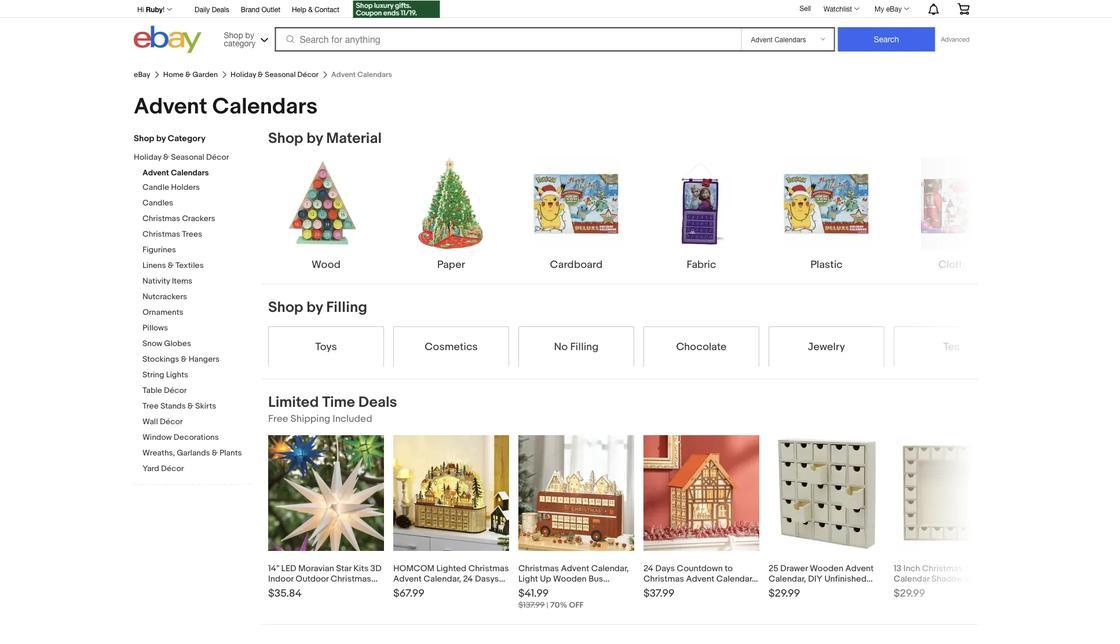 Task type: locate. For each thing, give the bounding box(es) containing it.
wood link
[[268, 157, 384, 272]]

ebay right my
[[887, 5, 902, 13]]

holders
[[171, 183, 200, 193]]

& left the garden
[[185, 70, 191, 79]]

0 vertical spatial seasonal
[[265, 70, 296, 79]]

holiday inside holiday & seasonal décor advent calendars candle holders candles christmas crackers christmas trees figurines linens & textiles nativity items nutcrackers ornaments pillows snow globes stockings & hangers string lights table décor tree stands & skirts wall décor window decorations wreaths, garlands & plants yard décor
[[134, 153, 162, 163]]

candle
[[143, 183, 169, 193]]

1 vertical spatial home
[[300, 584, 324, 595]]

candles link
[[143, 198, 253, 209]]

holiday for holiday & seasonal décor advent calendars candle holders candles christmas crackers christmas trees figurines linens & textiles nativity items nutcrackers ornaments pillows snow globes stockings & hangers string lights table décor tree stands & skirts wall décor window decorations wreaths, garlands & plants yard décor
[[134, 153, 162, 163]]

& left plants
[[212, 449, 218, 459]]

2 $29.99 from the left
[[894, 588, 926, 600]]

seasonal down category
[[171, 153, 204, 163]]

holiday & seasonal décor link
[[231, 70, 319, 79], [134, 153, 244, 164]]

0 vertical spatial calendars
[[212, 93, 318, 120]]

filling right no
[[570, 340, 599, 353]]

by up toys
[[307, 299, 323, 317]]

0 vertical spatial holiday
[[231, 70, 256, 79]]

items
[[172, 277, 192, 287]]

plastic
[[811, 258, 843, 271]]

cloth
[[939, 258, 965, 271]]

table décor link
[[143, 386, 253, 397]]

dasys
[[475, 574, 499, 584]]

chocolate link
[[644, 327, 760, 367]]

home down moravian
[[300, 584, 324, 595]]

1 vertical spatial ebay
[[134, 70, 150, 79]]

by down brand
[[245, 30, 254, 40]]

by for material
[[307, 130, 323, 148]]

holiday & seasonal décor link down category
[[134, 153, 244, 164]]

home & garden link
[[163, 70, 218, 79]]

0 vertical spatial holiday & seasonal décor link
[[231, 70, 319, 79]]

by left material
[[307, 130, 323, 148]]

yard
[[143, 464, 159, 474]]

& inside account navigation
[[308, 5, 313, 13]]

ebay inside account navigation
[[887, 5, 902, 13]]

& down globes
[[181, 355, 187, 365]]

advent up $67.99
[[393, 574, 422, 584]]

& right linens
[[168, 261, 174, 271]]

by left category
[[156, 134, 166, 144]]

calendars
[[212, 93, 318, 120], [171, 168, 209, 178]]

seasonal
[[265, 70, 296, 79], [171, 153, 204, 163]]

candle holders link
[[143, 183, 253, 194]]

homcom
[[393, 564, 435, 574]]

fabric image
[[671, 157, 732, 250]]

$41.99
[[519, 588, 549, 600]]

0 vertical spatial ebay
[[887, 5, 902, 13]]

holiday for holiday & seasonal décor
[[231, 70, 256, 79]]

by for filling
[[307, 299, 323, 317]]

advent up candle
[[143, 168, 169, 178]]

daily deals link
[[195, 3, 229, 16]]

cardboard image
[[533, 157, 620, 250]]

1 horizontal spatial holiday
[[231, 70, 256, 79]]

main content
[[261, 130, 1010, 626]]

holiday inside 14" led moravian star kits 3d indoor outdoor christmas holiday home advent decor
[[268, 584, 298, 595]]

1 horizontal spatial home
[[300, 584, 324, 595]]

plastic image
[[783, 157, 871, 250]]

window
[[143, 433, 172, 443]]

0 horizontal spatial seasonal
[[171, 153, 204, 163]]

0 horizontal spatial filling
[[326, 299, 367, 317]]

fabric link
[[644, 157, 760, 272]]

shop inside shop by category
[[224, 30, 243, 40]]

2 vertical spatial holiday
[[268, 584, 298, 595]]

linens
[[143, 261, 166, 271]]

14" led moravian star kits 3d indoor outdoor christmas holiday home advent decor image
[[268, 435, 384, 551]]

included
[[333, 413, 372, 425]]

1 vertical spatial holiday
[[134, 153, 162, 163]]

nutcrackers
[[143, 292, 187, 302]]

deals inside limited time deals free shipping included
[[359, 394, 397, 412]]

2 $29.99 link from the left
[[894, 435, 1010, 613]]

figurines
[[143, 245, 176, 255]]

0 horizontal spatial $29.99 link
[[769, 435, 885, 613]]

my ebay
[[875, 5, 902, 13]]

calendars down holiday & seasonal décor
[[212, 93, 318, 120]]

& left skirts
[[188, 402, 194, 412]]

homcom lighted christmas advent calendar, 24 dasys countdown to christmas image
[[393, 435, 509, 551]]

holiday
[[231, 70, 256, 79], [134, 153, 162, 163], [268, 584, 298, 595]]

crackers
[[182, 214, 215, 224]]

2 horizontal spatial holiday
[[268, 584, 298, 595]]

1 vertical spatial filling
[[570, 340, 599, 353]]

1 horizontal spatial calendars
[[212, 93, 318, 120]]

Search for anything text field
[[277, 28, 739, 50]]

1 vertical spatial calendars
[[171, 168, 209, 178]]

window decorations link
[[143, 433, 253, 444]]

ebay left home & garden 'link'
[[134, 70, 150, 79]]

get the coupon image
[[353, 1, 440, 18]]

no filling link
[[519, 327, 635, 367]]

shop
[[224, 30, 243, 40], [268, 130, 303, 148], [134, 134, 154, 144], [268, 299, 303, 317]]

tea link
[[894, 327, 1010, 367]]

seasonal down the "shop by category" dropdown button
[[265, 70, 296, 79]]

70%
[[550, 601, 568, 610]]

tree stands & skirts link
[[143, 402, 253, 413]]

0 horizontal spatial calendars
[[171, 168, 209, 178]]

textiles
[[176, 261, 204, 271]]

time
[[322, 394, 355, 412]]

$41.99 $137.99 | 70% off
[[519, 588, 584, 610]]

calendar,
[[424, 574, 461, 584]]

hi
[[137, 5, 144, 13]]

snow globes link
[[143, 339, 253, 350]]

1 horizontal spatial seasonal
[[265, 70, 296, 79]]

filling
[[326, 299, 367, 317], [570, 340, 599, 353]]

None submit
[[838, 27, 936, 52]]

$29.99 link
[[769, 435, 885, 613], [894, 435, 1010, 613]]

1 horizontal spatial filling
[[570, 340, 599, 353]]

string lights link
[[143, 371, 253, 382]]

pillows link
[[143, 324, 253, 335]]

toys
[[315, 340, 337, 353]]

jewelry link
[[769, 327, 885, 367]]

& right help
[[308, 5, 313, 13]]

advent inside homcom lighted christmas advent calendar, 24 dasys countdown to christmas
[[393, 574, 422, 584]]

christmas
[[143, 214, 180, 224], [143, 230, 180, 240], [469, 564, 509, 574], [331, 574, 371, 584], [451, 584, 492, 595]]

plants
[[220, 449, 242, 459]]

$137.99 text field
[[519, 601, 545, 610]]

seasonal inside holiday & seasonal décor advent calendars candle holders candles christmas crackers christmas trees figurines linens & textiles nativity items nutcrackers ornaments pillows snow globes stockings & hangers string lights table décor tree stands & skirts wall décor window decorations wreaths, garlands & plants yard décor
[[171, 153, 204, 163]]

0 vertical spatial deals
[[212, 5, 229, 13]]

1 $29.99 link from the left
[[769, 435, 885, 613]]

deals inside account navigation
[[212, 5, 229, 13]]

1 horizontal spatial $29.99
[[894, 588, 926, 600]]

advent inside 14" led moravian star kits 3d indoor outdoor christmas holiday home advent decor
[[326, 584, 354, 595]]

watchlist link
[[818, 2, 865, 16]]

0 vertical spatial home
[[163, 70, 184, 79]]

1 horizontal spatial ebay
[[887, 5, 902, 13]]

holiday down led
[[268, 584, 298, 595]]

holiday down shop by category
[[134, 153, 162, 163]]

0 horizontal spatial $29.99
[[769, 588, 800, 600]]

home right ebay link
[[163, 70, 184, 79]]

wood image
[[285, 157, 367, 250]]

by inside shop by category
[[245, 30, 254, 40]]

cardboard
[[550, 258, 603, 271]]

$29.99 for 2nd $29.99 link from the left
[[894, 588, 926, 600]]

filling up toys
[[326, 299, 367, 317]]

jewelry
[[808, 340, 846, 353]]

1 horizontal spatial $29.99 link
[[894, 435, 1010, 613]]

24
[[463, 574, 473, 584]]

0 horizontal spatial holiday
[[134, 153, 162, 163]]

linens & textiles link
[[143, 261, 253, 272]]

0 horizontal spatial deals
[[212, 5, 229, 13]]

advent up shop by category
[[134, 93, 207, 120]]

1 vertical spatial seasonal
[[171, 153, 204, 163]]

advent down "star"
[[326, 584, 354, 595]]

1 vertical spatial deals
[[359, 394, 397, 412]]

ornaments
[[143, 308, 183, 318]]

hangers
[[189, 355, 220, 365]]

cloth image
[[921, 157, 983, 250]]

garden
[[192, 70, 218, 79]]

holiday & seasonal décor link down category at the top of the page
[[231, 70, 319, 79]]

deals up included
[[359, 394, 397, 412]]

24 days countdown to christmas advent calendar,  wooden house w/ drawer, light image
[[644, 435, 760, 551]]

& down the "shop by category" dropdown button
[[258, 70, 263, 79]]

1 horizontal spatial deals
[[359, 394, 397, 412]]

lights
[[166, 371, 188, 380]]

deals
[[212, 5, 229, 13], [359, 394, 397, 412]]

holiday down category at the top of the page
[[231, 70, 256, 79]]

shipping
[[291, 413, 331, 425]]

deals right daily
[[212, 5, 229, 13]]

garlands
[[177, 449, 210, 459]]

home
[[163, 70, 184, 79], [300, 584, 324, 595]]

advent
[[134, 93, 207, 120], [143, 168, 169, 178], [393, 574, 422, 584], [326, 584, 354, 595]]

shop for shop by category
[[134, 134, 154, 144]]

toys link
[[268, 327, 384, 367]]

& down shop by category
[[163, 153, 169, 163]]

limited time deals free shipping included
[[268, 394, 397, 425]]

daily
[[195, 5, 210, 13]]

paper image
[[415, 157, 487, 250]]

no
[[554, 340, 568, 353]]

star
[[336, 564, 352, 574]]

by
[[245, 30, 254, 40], [307, 130, 323, 148], [156, 134, 166, 144], [307, 299, 323, 317]]

1 $29.99 from the left
[[769, 588, 800, 600]]

calendars up holders
[[171, 168, 209, 178]]



Task type: vqa. For each thing, say whether or not it's contained in the screenshot.
$137.99 text box
yes



Task type: describe. For each thing, give the bounding box(es) containing it.
my
[[875, 5, 885, 13]]

stockings
[[143, 355, 179, 365]]

fabric
[[687, 258, 716, 271]]

christmas advent calendar, light up wooden bus decoration w/ village & drawers image
[[519, 435, 635, 551]]

0 vertical spatial filling
[[326, 299, 367, 317]]

13 inch christmas advent calendar shadow box-pre assembled w/ removable drawers image
[[894, 435, 1010, 551]]

help & contact
[[292, 5, 339, 13]]

25 drawer wooden advent calendar, diy unfinished storage box, ready to decorate image
[[774, 435, 880, 551]]

no filling
[[554, 340, 599, 353]]

1 vertical spatial holiday & seasonal décor link
[[134, 153, 244, 164]]

category
[[168, 134, 206, 144]]

home inside 14" led moravian star kits 3d indoor outdoor christmas holiday home advent decor
[[300, 584, 324, 595]]

$37.99
[[644, 588, 675, 600]]

$137.99
[[519, 601, 545, 610]]

wreaths, garlands & plants link
[[143, 449, 253, 460]]

shop by category
[[224, 30, 256, 48]]

christmas trees link
[[143, 230, 253, 241]]

snow
[[143, 339, 162, 349]]

shop for shop by material
[[268, 130, 303, 148]]

seasonal for holiday & seasonal décor advent calendars candle holders candles christmas crackers christmas trees figurines linens & textiles nativity items nutcrackers ornaments pillows snow globes stockings & hangers string lights table décor tree stands & skirts wall décor window decorations wreaths, garlands & plants yard décor
[[171, 153, 204, 163]]

indoor
[[268, 574, 294, 584]]

decor
[[356, 584, 381, 595]]

$29.99 for first $29.99 link from left
[[769, 588, 800, 600]]

wreaths,
[[143, 449, 175, 459]]

lighted
[[437, 564, 467, 574]]

wall
[[143, 418, 158, 427]]

shop by category banner
[[131, 0, 979, 56]]

cloth link
[[894, 157, 1010, 272]]

brand outlet link
[[241, 3, 280, 16]]

watchlist
[[824, 5, 852, 13]]

contact
[[315, 5, 339, 13]]

yard décor link
[[143, 464, 253, 475]]

string
[[143, 371, 164, 380]]

paper
[[437, 258, 465, 271]]

ruby
[[146, 5, 163, 13]]

by for category
[[245, 30, 254, 40]]

cosmetics
[[425, 340, 478, 353]]

wood
[[312, 258, 341, 271]]

shop for shop by filling
[[268, 299, 303, 317]]

nativity
[[143, 277, 170, 287]]

brand outlet
[[241, 5, 280, 13]]

moravian
[[298, 564, 334, 574]]

home & garden
[[163, 70, 218, 79]]

seasonal for holiday & seasonal décor
[[265, 70, 296, 79]]

shop by filling
[[268, 299, 367, 317]]

0 horizontal spatial ebay
[[134, 70, 150, 79]]

trees
[[182, 230, 202, 240]]

free
[[268, 413, 288, 425]]

figurines link
[[143, 245, 253, 256]]

christmas crackers link
[[143, 214, 253, 225]]

advent inside holiday & seasonal décor advent calendars candle holders candles christmas crackers christmas trees figurines linens & textiles nativity items nutcrackers ornaments pillows snow globes stockings & hangers string lights table décor tree stands & skirts wall décor window decorations wreaths, garlands & plants yard décor
[[143, 168, 169, 178]]

tea
[[944, 340, 960, 353]]

$35.84
[[268, 588, 302, 600]]

outlet
[[262, 5, 280, 13]]

table
[[143, 386, 162, 396]]

none submit inside shop by category banner
[[838, 27, 936, 52]]

stockings & hangers link
[[143, 355, 253, 366]]

daily deals
[[195, 5, 229, 13]]

ebay link
[[134, 70, 150, 79]]

advanced
[[941, 36, 970, 43]]

shop for shop by category
[[224, 30, 243, 40]]

shop by category button
[[219, 26, 271, 51]]

category
[[224, 38, 256, 48]]

0 horizontal spatial home
[[163, 70, 184, 79]]

candles
[[143, 198, 173, 208]]

your shopping cart image
[[957, 3, 971, 15]]

decorations
[[174, 433, 219, 443]]

homcom lighted christmas advent calendar, 24 dasys countdown to christmas
[[393, 564, 509, 595]]

brand
[[241, 5, 260, 13]]

ornaments link
[[143, 308, 253, 319]]

off
[[569, 601, 584, 610]]

account navigation
[[131, 0, 979, 19]]

paper link
[[393, 157, 509, 272]]

calendars inside holiday & seasonal décor advent calendars candle holders candles christmas crackers christmas trees figurines linens & textiles nativity items nutcrackers ornaments pillows snow globes stockings & hangers string lights table décor tree stands & skirts wall décor window decorations wreaths, garlands & plants yard décor
[[171, 168, 209, 178]]

christmas inside 14" led moravian star kits 3d indoor outdoor christmas holiday home advent decor
[[331, 574, 371, 584]]

hi ruby !
[[137, 5, 165, 13]]

holiday & seasonal décor
[[231, 70, 319, 79]]

cardboard link
[[519, 157, 635, 272]]

to
[[441, 584, 449, 595]]

nativity items link
[[143, 277, 253, 288]]

3d
[[371, 564, 382, 574]]

led
[[281, 564, 297, 574]]

14" led moravian star kits 3d indoor outdoor christmas holiday home advent decor
[[268, 564, 382, 595]]

main content containing shop by material
[[261, 130, 1010, 626]]

holiday & seasonal décor advent calendars candle holders candles christmas crackers christmas trees figurines linens & textiles nativity items nutcrackers ornaments pillows snow globes stockings & hangers string lights table décor tree stands & skirts wall décor window decorations wreaths, garlands & plants yard décor
[[134, 153, 242, 474]]

14"
[[268, 564, 279, 574]]

advent calendars
[[134, 93, 318, 120]]

material
[[326, 130, 382, 148]]

by for category
[[156, 134, 166, 144]]

shop by material
[[268, 130, 382, 148]]

$67.99
[[393, 588, 425, 600]]

limited
[[268, 394, 319, 412]]

help
[[292, 5, 306, 13]]

skirts
[[195, 402, 216, 412]]

help & contact link
[[292, 3, 339, 16]]

|
[[547, 601, 549, 610]]



